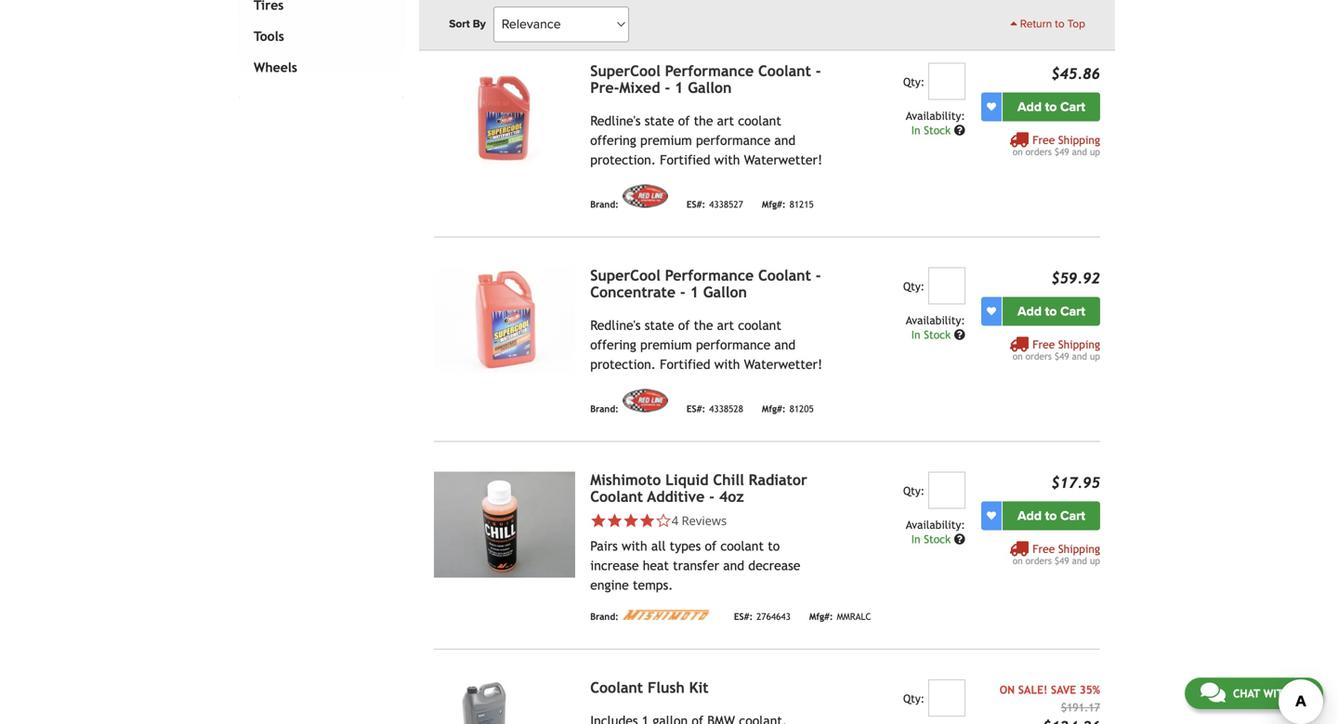 Task type: vqa. For each thing, say whether or not it's contained in the screenshot.
middle "orders"
yes



Task type: describe. For each thing, give the bounding box(es) containing it.
mmralc
[[837, 611, 871, 622]]

mfg#: for supercool performance coolant - pre-mixed - 1 gallon
[[762, 199, 786, 210]]

concentrate
[[590, 283, 676, 300]]

coolant inside supercool performance coolant - pre-mixed - 1 gallon
[[758, 62, 811, 79]]

tools link
[[250, 21, 385, 52]]

on
[[1000, 683, 1015, 696]]

pre-
[[590, 79, 619, 96]]

sort by
[[449, 17, 486, 31]]

heat
[[643, 558, 669, 573]]

redline's for pre-
[[590, 113, 641, 128]]

- inside mishimoto liquid chill radiator coolant additive - 4oz
[[709, 488, 715, 505]]

kit
[[689, 679, 709, 696]]

protection. for concentrate
[[590, 357, 656, 372]]

to for $59.92
[[1045, 303, 1057, 319]]

and down $59.92
[[1072, 351, 1087, 361]]

empty star image
[[655, 512, 672, 529]]

transfer
[[673, 558, 719, 573]]

3 stock from the top
[[924, 532, 951, 545]]

on for $45.86
[[1013, 146, 1023, 157]]

types
[[670, 538, 701, 553]]

state for mixed
[[645, 113, 674, 128]]

free shipping on orders $49 and up for $59.92
[[1013, 338, 1100, 361]]

star image
[[607, 512, 623, 529]]

of for 1
[[678, 318, 690, 332]]

supercool performance coolant - concentrate - 1 gallon
[[590, 267, 821, 300]]

redline's for concentrate
[[590, 318, 641, 332]]

81215
[[790, 199, 814, 210]]

redline - corporate logo image for mixed
[[623, 184, 668, 207]]

free for $17.95
[[1033, 542, 1055, 555]]

by
[[473, 17, 486, 31]]

and up mfg#: 81205
[[775, 337, 796, 352]]

es#4338527 - 81215 - supercool performance coolant - pre-mixed - 1 gallon - redline's state of the art coolant offering premium performance and protection. fortified with waterwetter! - redline - audi bmw volkswagen mercedes benz mini porsche image
[[434, 63, 575, 168]]

2 star image from the left
[[623, 512, 639, 529]]

add to cart button for $45.86
[[1003, 92, 1100, 121]]

tools
[[254, 29, 284, 44]]

mixed
[[619, 79, 660, 96]]

availability: for $45.86
[[906, 109, 965, 122]]

mfg#: mmralc
[[809, 611, 871, 622]]

chat with us
[[1233, 687, 1308, 700]]

on for $59.92
[[1013, 351, 1023, 361]]

up for $45.86
[[1090, 146, 1100, 157]]

redline's state of the art coolant offering premium performance and protection. fortified with waterwetter! for 1
[[590, 113, 823, 167]]

$17.95
[[1051, 474, 1100, 491]]

es#: 2764643
[[734, 611, 791, 622]]

add to wish list image for $17.95
[[987, 511, 996, 520]]

offering for concentrate
[[590, 337, 636, 352]]

fortified for 1
[[660, 357, 711, 372]]

1 inside "supercool performance coolant - concentrate - 1 gallon"
[[690, 283, 699, 300]]

cart for $59.92
[[1060, 303, 1086, 319]]

performance for 1
[[665, 62, 754, 79]]

$191.17
[[1061, 701, 1100, 714]]

redline's state of the art coolant offering premium performance and protection. fortified with waterwetter! for gallon
[[590, 318, 823, 372]]

of inside pairs with all types of coolant to increase heat transfer and decrease engine temps.
[[705, 538, 717, 553]]

increase
[[590, 558, 639, 573]]

cart for $45.86
[[1060, 99, 1086, 115]]

in stock for $59.92
[[911, 328, 954, 341]]

protection. for pre-
[[590, 152, 656, 167]]

orders for $59.92
[[1026, 351, 1052, 361]]

flush
[[648, 679, 685, 696]]

comments image
[[1201, 681, 1226, 704]]

question circle image for $45.86
[[954, 124, 965, 135]]

4oz
[[719, 488, 744, 505]]

2764643
[[757, 611, 791, 622]]

performance for 1
[[696, 133, 771, 148]]

1 inside supercool performance coolant - pre-mixed - 1 gallon
[[675, 79, 683, 96]]

coolant inside mishimoto liquid chill radiator coolant additive - 4oz
[[590, 488, 643, 505]]

premium for mixed
[[640, 133, 692, 148]]

$49 for $59.92
[[1055, 351, 1069, 361]]

with up 4338528
[[715, 357, 740, 372]]

3 availability: from the top
[[906, 518, 965, 531]]

4338527
[[709, 199, 743, 210]]

to for $17.95
[[1045, 508, 1057, 523]]

decrease
[[748, 558, 801, 573]]

es#2764643 - mmralc - mishimoto liquid chill radiator coolant additive - 4oz - pairs with all types of coolant to increase heat transfer and decrease engine temps. - mishimoto - audi bmw volkswagen mercedes benz mini porsche image
[[434, 471, 575, 577]]

caret up image
[[1010, 18, 1017, 29]]

on for $17.95
[[1013, 555, 1023, 566]]

2 4 reviews link from the left
[[672, 512, 727, 529]]

add to cart for $59.92
[[1018, 303, 1086, 319]]

es#3046076 - 82141467704kt - coolant flush kit  - includes 1 gallon of bmw coolant, schwaben coolant evacuation tool, and ecs billet aluminum radiator drain plug and bleeder screw - assembled by ecs - bmw image
[[434, 679, 575, 724]]

radiator
[[749, 471, 807, 488]]

add for $45.86
[[1018, 99, 1042, 115]]

up for $17.95
[[1090, 555, 1100, 566]]

supercool for concentrate
[[590, 267, 661, 284]]

chat with us link
[[1185, 678, 1323, 709]]

sale!
[[1018, 683, 1048, 696]]

and down $45.86 at the right of the page
[[1072, 146, 1087, 157]]

art for gallon
[[717, 318, 734, 332]]

save
[[1051, 683, 1076, 696]]

es#: 4338528
[[687, 403, 743, 414]]

mishimoto - corporate logo image
[[623, 609, 715, 620]]

the for gallon
[[694, 318, 713, 332]]

es#: for 4oz
[[734, 611, 753, 622]]

4 qty: from the top
[[903, 692, 925, 705]]

on sale!                         save 35%
[[1000, 683, 1100, 696]]

state for -
[[645, 318, 674, 332]]

fortified for -
[[660, 152, 711, 167]]

us
[[1294, 687, 1308, 700]]

pairs with all types of coolant to increase heat transfer and decrease engine temps.
[[590, 538, 801, 592]]

shipping for $17.95
[[1058, 542, 1100, 555]]

$59.92
[[1051, 269, 1100, 286]]

coolant for 4oz
[[721, 538, 764, 553]]



Task type: locate. For each thing, give the bounding box(es) containing it.
redline's state of the art coolant offering premium performance and protection. fortified with waterwetter! down "supercool performance coolant - concentrate - 1 gallon" at top
[[590, 318, 823, 372]]

1 vertical spatial protection.
[[590, 357, 656, 372]]

2 vertical spatial availability:
[[906, 518, 965, 531]]

to for $45.86
[[1045, 99, 1057, 115]]

supercool performance coolant - concentrate - 1 gallon link
[[590, 267, 821, 300]]

to left "top"
[[1055, 17, 1065, 31]]

1 free from the top
[[1033, 133, 1055, 146]]

1 redline - corporate logo image from the top
[[623, 184, 668, 207]]

redline - corporate logo image left es#: 4338527
[[623, 184, 668, 207]]

free down $17.95
[[1033, 542, 1055, 555]]

3 shipping from the top
[[1058, 542, 1100, 555]]

waterwetter! for supercool performance coolant - concentrate - 1 gallon
[[744, 357, 823, 372]]

2 the from the top
[[694, 318, 713, 332]]

coolant for 1
[[738, 113, 782, 128]]

2 cart from the top
[[1060, 303, 1086, 319]]

brand: down engine
[[590, 611, 619, 622]]

supercool
[[590, 62, 661, 79], [590, 267, 661, 284]]

brand: up mishimoto
[[590, 403, 619, 414]]

performance inside "supercool performance coolant - concentrate - 1 gallon"
[[665, 267, 754, 284]]

on
[[1013, 146, 1023, 157], [1013, 351, 1023, 361], [1013, 555, 1023, 566]]

performance up 4338527
[[696, 133, 771, 148]]

1 vertical spatial art
[[717, 318, 734, 332]]

1 on from the top
[[1013, 146, 1023, 157]]

add to cart down $59.92
[[1018, 303, 1086, 319]]

0 vertical spatial add
[[1018, 99, 1042, 115]]

1 vertical spatial in
[[911, 328, 921, 341]]

1 supercool from the top
[[590, 62, 661, 79]]

add
[[1018, 99, 1042, 115], [1018, 303, 1042, 319], [1018, 508, 1042, 523]]

fortified
[[660, 152, 711, 167], [660, 357, 711, 372]]

1 waterwetter! from the top
[[744, 152, 823, 167]]

3 in stock from the top
[[911, 532, 954, 545]]

0 vertical spatial protection.
[[590, 152, 656, 167]]

with up 4338527
[[715, 152, 740, 167]]

1 vertical spatial add to wish list image
[[987, 511, 996, 520]]

0 vertical spatial add to cart button
[[1003, 92, 1100, 121]]

offering for pre-
[[590, 133, 636, 148]]

performance right 'mixed'
[[665, 62, 754, 79]]

the down supercool performance coolant - pre-mixed - 1 gallon
[[694, 113, 713, 128]]

3 qty: from the top
[[903, 484, 925, 497]]

premium down 'mixed'
[[640, 133, 692, 148]]

3 up from the top
[[1090, 555, 1100, 566]]

1 vertical spatial in stock
[[911, 328, 954, 341]]

1 in stock from the top
[[911, 123, 954, 136]]

mfg#: for supercool performance coolant - concentrate - 1 gallon
[[762, 403, 786, 414]]

0 vertical spatial mfg#:
[[762, 199, 786, 210]]

1 fortified from the top
[[660, 152, 711, 167]]

up down $59.92
[[1090, 351, 1100, 361]]

2 shipping from the top
[[1058, 338, 1100, 351]]

in for mishimoto liquid chill radiator coolant additive - 4oz
[[911, 532, 921, 545]]

protection. down 'mixed'
[[590, 152, 656, 167]]

state down 'mixed'
[[645, 113, 674, 128]]

pairs
[[590, 538, 618, 553]]

0 vertical spatial waterwetter!
[[744, 152, 823, 167]]

waterwetter!
[[744, 152, 823, 167], [744, 357, 823, 372]]

$49 for $17.95
[[1055, 555, 1069, 566]]

performance for gallon
[[665, 267, 754, 284]]

of for -
[[678, 113, 690, 128]]

1 vertical spatial redline's state of the art coolant offering premium performance and protection. fortified with waterwetter!
[[590, 318, 823, 372]]

free down $45.86 at the right of the page
[[1033, 133, 1055, 146]]

3 orders from the top
[[1026, 555, 1052, 566]]

add to cart button
[[1003, 92, 1100, 121], [1003, 297, 1100, 326], [1003, 501, 1100, 530]]

1 vertical spatial free
[[1033, 338, 1055, 351]]

cart
[[1060, 99, 1086, 115], [1060, 303, 1086, 319], [1060, 508, 1086, 523]]

up down $45.86 at the right of the page
[[1090, 146, 1100, 157]]

liquid
[[666, 471, 709, 488]]

2 fortified from the top
[[660, 357, 711, 372]]

0 vertical spatial state
[[645, 113, 674, 128]]

with left the all
[[622, 538, 647, 553]]

state
[[645, 113, 674, 128], [645, 318, 674, 332]]

gallon down 4338527
[[703, 283, 747, 300]]

shipping down $17.95
[[1058, 542, 1100, 555]]

0 vertical spatial 1
[[675, 79, 683, 96]]

1 protection. from the top
[[590, 152, 656, 167]]

shipping down $45.86 at the right of the page
[[1058, 133, 1100, 146]]

1 state from the top
[[645, 113, 674, 128]]

art down supercool performance coolant - pre-mixed - 1 gallon "link"
[[717, 113, 734, 128]]

1 offering from the top
[[590, 133, 636, 148]]

2 $49 from the top
[[1055, 351, 1069, 361]]

1 vertical spatial on
[[1013, 351, 1023, 361]]

orders down $17.95
[[1026, 555, 1052, 566]]

the
[[694, 113, 713, 128], [694, 318, 713, 332]]

1 free shipping on orders $49 and up from the top
[[1013, 133, 1100, 157]]

es#: for gallon
[[687, 403, 706, 414]]

2 in from the top
[[911, 328, 921, 341]]

free for $45.86
[[1033, 133, 1055, 146]]

1 vertical spatial redline - corporate logo image
[[623, 389, 668, 412]]

add to wish list image
[[987, 306, 996, 316]]

1 cart from the top
[[1060, 99, 1086, 115]]

1 vertical spatial availability:
[[906, 313, 965, 326]]

coolant inside pairs with all types of coolant to increase heat transfer and decrease engine temps.
[[721, 538, 764, 553]]

mfg#: left 81205
[[762, 403, 786, 414]]

return to top link
[[1010, 16, 1086, 33]]

and inside pairs with all types of coolant to increase heat transfer and decrease engine temps.
[[723, 558, 745, 573]]

1 question circle image from the top
[[954, 124, 965, 135]]

performance down es#: 4338527
[[665, 267, 754, 284]]

es#: left 4338527
[[687, 199, 706, 210]]

0 vertical spatial of
[[678, 113, 690, 128]]

1 vertical spatial add to cart
[[1018, 303, 1086, 319]]

2 performance from the top
[[696, 337, 771, 352]]

2 vertical spatial of
[[705, 538, 717, 553]]

0 vertical spatial premium
[[640, 133, 692, 148]]

3 cart from the top
[[1060, 508, 1086, 523]]

shipping for $59.92
[[1058, 338, 1100, 351]]

cart for $17.95
[[1060, 508, 1086, 523]]

81205
[[790, 403, 814, 414]]

2 qty: from the top
[[903, 280, 925, 293]]

add to cart button down $45.86 at the right of the page
[[1003, 92, 1100, 121]]

top
[[1068, 17, 1086, 31]]

redline's
[[590, 113, 641, 128], [590, 318, 641, 332]]

gallon
[[688, 79, 732, 96], [703, 283, 747, 300]]

add to cart button down $17.95
[[1003, 501, 1100, 530]]

2 add to cart from the top
[[1018, 303, 1086, 319]]

coolant up "decrease"
[[721, 538, 764, 553]]

mfg#:
[[762, 199, 786, 210], [762, 403, 786, 414], [809, 611, 833, 622]]

premium for -
[[640, 337, 692, 352]]

1 vertical spatial waterwetter!
[[744, 357, 823, 372]]

orders down $45.86 at the right of the page
[[1026, 146, 1052, 157]]

with inside pairs with all types of coolant to increase heat transfer and decrease engine temps.
[[622, 538, 647, 553]]

$49 down $59.92
[[1055, 351, 1069, 361]]

1 vertical spatial stock
[[924, 328, 951, 341]]

stock for $59.92
[[924, 328, 951, 341]]

add to cart button for $59.92
[[1003, 297, 1100, 326]]

return
[[1020, 17, 1052, 31]]

brand: up concentrate
[[590, 199, 619, 210]]

3 add from the top
[[1018, 508, 1042, 523]]

1 vertical spatial performance
[[665, 267, 754, 284]]

1 availability: from the top
[[906, 109, 965, 122]]

0 vertical spatial on
[[1013, 146, 1023, 157]]

additive
[[647, 488, 705, 505]]

2 vertical spatial free
[[1033, 542, 1055, 555]]

4 reviews link up types
[[672, 512, 727, 529]]

star image up the all
[[639, 512, 655, 529]]

mfg#: left mmralc
[[809, 611, 833, 622]]

0 vertical spatial add to wish list image
[[987, 102, 996, 111]]

shipping for $45.86
[[1058, 133, 1100, 146]]

2 brand: from the top
[[590, 403, 619, 414]]

1 vertical spatial add
[[1018, 303, 1042, 319]]

of down supercool performance coolant - pre-mixed - 1 gallon
[[678, 113, 690, 128]]

2 vertical spatial on
[[1013, 555, 1023, 566]]

2 redline's state of the art coolant offering premium performance and protection. fortified with waterwetter! from the top
[[590, 318, 823, 372]]

supercool inside supercool performance coolant - pre-mixed - 1 gallon
[[590, 62, 661, 79]]

add to cart down $45.86 at the right of the page
[[1018, 99, 1086, 115]]

free
[[1033, 133, 1055, 146], [1033, 338, 1055, 351], [1033, 542, 1055, 555]]

in stock
[[911, 123, 954, 136], [911, 328, 954, 341], [911, 532, 954, 545]]

orders
[[1026, 146, 1052, 157], [1026, 351, 1052, 361], [1026, 555, 1052, 566]]

1 vertical spatial up
[[1090, 351, 1100, 361]]

es#: left 4338528
[[687, 403, 706, 414]]

qty:
[[903, 75, 925, 88], [903, 280, 925, 293], [903, 484, 925, 497], [903, 692, 925, 705]]

orders for $17.95
[[1026, 555, 1052, 566]]

1 art from the top
[[717, 113, 734, 128]]

qty: for mishimoto liquid chill radiator coolant additive - 4oz
[[903, 484, 925, 497]]

gallon inside supercool performance coolant - pre-mixed - 1 gallon
[[688, 79, 732, 96]]

add to cart
[[1018, 99, 1086, 115], [1018, 303, 1086, 319], [1018, 508, 1086, 523]]

0 vertical spatial up
[[1090, 146, 1100, 157]]

0 vertical spatial $49
[[1055, 146, 1069, 157]]

2 protection. from the top
[[590, 357, 656, 372]]

2 add from the top
[[1018, 303, 1042, 319]]

mfg#: 81215
[[762, 199, 814, 210]]

2 free shipping on orders $49 and up from the top
[[1013, 338, 1100, 361]]

1 vertical spatial brand:
[[590, 403, 619, 414]]

1 star image from the left
[[590, 512, 607, 529]]

free for $59.92
[[1033, 338, 1055, 351]]

2 on from the top
[[1013, 351, 1023, 361]]

supercool performance coolant - pre-mixed - 1 gallon link
[[590, 62, 821, 96]]

cart down $45.86 at the right of the page
[[1060, 99, 1086, 115]]

waterwetter! up mfg#: 81205
[[744, 357, 823, 372]]

redline - corporate logo image
[[623, 184, 668, 207], [623, 389, 668, 412]]

2 question circle image from the top
[[954, 329, 965, 340]]

to inside pairs with all types of coolant to increase heat transfer and decrease engine temps.
[[768, 538, 780, 553]]

add to wish list image
[[987, 102, 996, 111], [987, 511, 996, 520]]

2 vertical spatial shipping
[[1058, 542, 1100, 555]]

2 redline - corporate logo image from the top
[[623, 389, 668, 412]]

2 up from the top
[[1090, 351, 1100, 361]]

4
[[672, 512, 679, 529]]

free shipping on orders $49 and up
[[1013, 133, 1100, 157], [1013, 338, 1100, 361], [1013, 542, 1100, 566]]

2 availability: from the top
[[906, 313, 965, 326]]

up down $17.95
[[1090, 555, 1100, 566]]

1 vertical spatial add to cart button
[[1003, 297, 1100, 326]]

mfg#: 81205
[[762, 403, 814, 414]]

3 add to cart from the top
[[1018, 508, 1086, 523]]

1 orders from the top
[[1026, 146, 1052, 157]]

with
[[715, 152, 740, 167], [715, 357, 740, 372], [622, 538, 647, 553], [1264, 687, 1291, 700]]

35%
[[1080, 683, 1100, 696]]

1 right concentrate
[[690, 283, 699, 300]]

shipping down $59.92
[[1058, 338, 1100, 351]]

1 redline's state of the art coolant offering premium performance and protection. fortified with waterwetter! from the top
[[590, 113, 823, 167]]

2 vertical spatial orders
[[1026, 555, 1052, 566]]

with left us
[[1264, 687, 1291, 700]]

brand: for supercool performance coolant - concentrate - 1 gallon
[[590, 403, 619, 414]]

1 in from the top
[[911, 123, 921, 136]]

0 vertical spatial gallon
[[688, 79, 732, 96]]

all
[[651, 538, 666, 553]]

1 vertical spatial supercool
[[590, 267, 661, 284]]

es#: for 1
[[687, 199, 706, 210]]

$49 down $45.86 at the right of the page
[[1055, 146, 1069, 157]]

star image left empty star image
[[623, 512, 639, 529]]

free shipping on orders $49 and up down $59.92
[[1013, 338, 1100, 361]]

protection.
[[590, 152, 656, 167], [590, 357, 656, 372]]

1 add to cart button from the top
[[1003, 92, 1100, 121]]

1 vertical spatial of
[[678, 318, 690, 332]]

3 free shipping on orders $49 and up from the top
[[1013, 542, 1100, 566]]

0 vertical spatial supercool
[[590, 62, 661, 79]]

2 performance from the top
[[665, 267, 754, 284]]

wheels link
[[250, 52, 385, 83]]

1 4 reviews link from the left
[[590, 512, 831, 529]]

2 vertical spatial in
[[911, 532, 921, 545]]

mishimoto liquid chill radiator coolant additive - 4oz
[[590, 471, 807, 505]]

es#:
[[687, 199, 706, 210], [687, 403, 706, 414], [734, 611, 753, 622]]

1 vertical spatial the
[[694, 318, 713, 332]]

add to cart down $17.95
[[1018, 508, 1086, 523]]

up
[[1090, 146, 1100, 157], [1090, 351, 1100, 361], [1090, 555, 1100, 566]]

0 vertical spatial redline's
[[590, 113, 641, 128]]

fortified up es#: 4338527
[[660, 152, 711, 167]]

0 vertical spatial stock
[[924, 123, 951, 136]]

1 qty: from the top
[[903, 75, 925, 88]]

2 vertical spatial es#:
[[734, 611, 753, 622]]

2 premium from the top
[[640, 337, 692, 352]]

of
[[678, 113, 690, 128], [678, 318, 690, 332], [705, 538, 717, 553]]

$49 down $17.95
[[1055, 555, 1069, 566]]

1 add to cart from the top
[[1018, 99, 1086, 115]]

free shipping on orders $49 and up down $17.95
[[1013, 542, 1100, 566]]

question circle image
[[954, 533, 965, 544]]

2 offering from the top
[[590, 337, 636, 352]]

1 up from the top
[[1090, 146, 1100, 157]]

redline's state of the art coolant offering premium performance and protection. fortified with waterwetter!
[[590, 113, 823, 167], [590, 318, 823, 372]]

3 on from the top
[[1013, 555, 1023, 566]]

0 vertical spatial coolant
[[738, 113, 782, 128]]

0 vertical spatial redline - corporate logo image
[[623, 184, 668, 207]]

performance up 4338528
[[696, 337, 771, 352]]

question circle image for $59.92
[[954, 329, 965, 340]]

redline's state of the art coolant offering premium performance and protection. fortified with waterwetter! down supercool performance coolant - pre-mixed - 1 gallon
[[590, 113, 823, 167]]

mishimoto
[[590, 471, 661, 488]]

2 state from the top
[[645, 318, 674, 332]]

2 vertical spatial mfg#:
[[809, 611, 833, 622]]

1 vertical spatial $49
[[1055, 351, 1069, 361]]

and right transfer
[[723, 558, 745, 573]]

supercool inside "supercool performance coolant - concentrate - 1 gallon"
[[590, 267, 661, 284]]

2 orders from the top
[[1026, 351, 1052, 361]]

to down $59.92
[[1045, 303, 1057, 319]]

protection. down concentrate
[[590, 357, 656, 372]]

chat
[[1233, 687, 1260, 700]]

2 add to cart button from the top
[[1003, 297, 1100, 326]]

add to cart button down $59.92
[[1003, 297, 1100, 326]]

0 horizontal spatial 1
[[675, 79, 683, 96]]

0 vertical spatial orders
[[1026, 146, 1052, 157]]

2 art from the top
[[717, 318, 734, 332]]

in
[[911, 123, 921, 136], [911, 328, 921, 341], [911, 532, 921, 545]]

free shipping on orders $49 and up down $45.86 at the right of the page
[[1013, 133, 1100, 157]]

4 reviews link down 4oz
[[590, 512, 831, 529]]

art for 1
[[717, 113, 734, 128]]

3 in from the top
[[911, 532, 921, 545]]

coolant
[[738, 113, 782, 128], [738, 318, 782, 332], [721, 538, 764, 553]]

of down "supercool performance coolant - concentrate - 1 gallon" at top
[[678, 318, 690, 332]]

mishimoto liquid chill radiator coolant additive - 4oz link
[[590, 471, 807, 505]]

to down $17.95
[[1045, 508, 1057, 523]]

coolant down the supercool performance coolant - concentrate - 1 gallon link
[[738, 318, 782, 332]]

-
[[816, 62, 821, 79], [665, 79, 670, 96], [816, 267, 821, 284], [680, 283, 686, 300], [709, 488, 715, 505]]

add to cart for $17.95
[[1018, 508, 1086, 523]]

2 in stock from the top
[[911, 328, 954, 341]]

coolant
[[758, 62, 811, 79], [758, 267, 811, 284], [590, 488, 643, 505], [590, 679, 643, 696]]

redline - corporate logo image left es#: 4338528
[[623, 389, 668, 412]]

brand: for supercool performance coolant - pre-mixed - 1 gallon
[[590, 199, 619, 210]]

add to cart for $45.86
[[1018, 99, 1086, 115]]

es#: 4338527
[[687, 199, 743, 210]]

1 add to wish list image from the top
[[987, 102, 996, 111]]

1 vertical spatial premium
[[640, 337, 692, 352]]

0 vertical spatial free shipping on orders $49 and up
[[1013, 133, 1100, 157]]

1 vertical spatial question circle image
[[954, 329, 965, 340]]

1 performance from the top
[[665, 62, 754, 79]]

add for $59.92
[[1018, 303, 1042, 319]]

temps.
[[633, 577, 673, 592]]

star image up pairs
[[590, 512, 607, 529]]

2 vertical spatial up
[[1090, 555, 1100, 566]]

to
[[1055, 17, 1065, 31], [1045, 99, 1057, 115], [1045, 303, 1057, 319], [1045, 508, 1057, 523], [768, 538, 780, 553]]

supercool for pre-
[[590, 62, 661, 79]]

coolant flush kit
[[590, 679, 709, 696]]

wheels
[[254, 60, 297, 75]]

redline's down pre-
[[590, 113, 641, 128]]

0 vertical spatial free
[[1033, 133, 1055, 146]]

0 vertical spatial performance
[[665, 62, 754, 79]]

2 redline's from the top
[[590, 318, 641, 332]]

1 vertical spatial mfg#:
[[762, 403, 786, 414]]

and down $17.95
[[1072, 555, 1087, 566]]

1 performance from the top
[[696, 133, 771, 148]]

4 reviews
[[672, 512, 727, 529]]

the down "supercool performance coolant - concentrate - 1 gallon" at top
[[694, 318, 713, 332]]

orders for $45.86
[[1026, 146, 1052, 157]]

1 vertical spatial orders
[[1026, 351, 1052, 361]]

offering down pre-
[[590, 133, 636, 148]]

4338528
[[709, 403, 743, 414]]

0 vertical spatial redline's state of the art coolant offering premium performance and protection. fortified with waterwetter!
[[590, 113, 823, 167]]

0 vertical spatial cart
[[1060, 99, 1086, 115]]

in stock for $45.86
[[911, 123, 954, 136]]

add to wish list image for $45.86
[[987, 102, 996, 111]]

2 vertical spatial add to cart button
[[1003, 501, 1100, 530]]

performance for gallon
[[696, 337, 771, 352]]

in for supercool performance coolant - concentrate - 1 gallon
[[911, 328, 921, 341]]

3 star image from the left
[[639, 512, 655, 529]]

2 vertical spatial brand:
[[590, 611, 619, 622]]

fortified up es#: 4338528
[[660, 357, 711, 372]]

chill
[[713, 471, 744, 488]]

cart down $17.95
[[1060, 508, 1086, 523]]

performance inside supercool performance coolant - pre-mixed - 1 gallon
[[665, 62, 754, 79]]

4 reviews link
[[590, 512, 831, 529], [672, 512, 727, 529]]

premium down concentrate
[[640, 337, 692, 352]]

3 add to cart button from the top
[[1003, 501, 1100, 530]]

the for 1
[[694, 113, 713, 128]]

gallon right 'mixed'
[[688, 79, 732, 96]]

2 vertical spatial cart
[[1060, 508, 1086, 523]]

2 vertical spatial coolant
[[721, 538, 764, 553]]

mfg#: for mishimoto liquid chill radiator coolant additive - 4oz
[[809, 611, 833, 622]]

redline's down concentrate
[[590, 318, 641, 332]]

brand: for mishimoto liquid chill radiator coolant additive - 4oz
[[590, 611, 619, 622]]

add for $17.95
[[1018, 508, 1042, 523]]

0 vertical spatial shipping
[[1058, 133, 1100, 146]]

2 add to wish list image from the top
[[987, 511, 996, 520]]

0 vertical spatial offering
[[590, 133, 636, 148]]

2 vertical spatial add
[[1018, 508, 1042, 523]]

free shipping on orders $49 and up for $17.95
[[1013, 542, 1100, 566]]

qty: for supercool performance coolant - concentrate - 1 gallon
[[903, 280, 925, 293]]

2 vertical spatial stock
[[924, 532, 951, 545]]

1 vertical spatial 1
[[690, 283, 699, 300]]

2 vertical spatial in stock
[[911, 532, 954, 545]]

2 vertical spatial free shipping on orders $49 and up
[[1013, 542, 1100, 566]]

in for supercool performance coolant - pre-mixed - 1 gallon
[[911, 123, 921, 136]]

2 vertical spatial add to cart
[[1018, 508, 1086, 523]]

$49
[[1055, 146, 1069, 157], [1055, 351, 1069, 361], [1055, 555, 1069, 566]]

1 redline's from the top
[[590, 113, 641, 128]]

1 vertical spatial free shipping on orders $49 and up
[[1013, 338, 1100, 361]]

3 free from the top
[[1033, 542, 1055, 555]]

es#4338528 - 81205 - supercool performance coolant - concentrate - 1 gallon - redline's state of the art coolant offering premium performance and protection. fortified with waterwetter! - redline - audi bmw volkswagen mercedes benz mini porsche image
[[434, 267, 575, 373]]

0 vertical spatial in stock
[[911, 123, 954, 136]]

qty: for supercool performance coolant - pre-mixed - 1 gallon
[[903, 75, 925, 88]]

1 $49 from the top
[[1055, 146, 1069, 157]]

waterwetter! for supercool performance coolant - pre-mixed - 1 gallon
[[744, 152, 823, 167]]

supercool performance coolant - pre-mixed - 1 gallon
[[590, 62, 821, 96]]

0 vertical spatial performance
[[696, 133, 771, 148]]

of up transfer
[[705, 538, 717, 553]]

1 vertical spatial offering
[[590, 337, 636, 352]]

0 vertical spatial fortified
[[660, 152, 711, 167]]

add to cart button for $17.95
[[1003, 501, 1100, 530]]

mfg#: left 81215
[[762, 199, 786, 210]]

1
[[675, 79, 683, 96], [690, 283, 699, 300]]

0 vertical spatial es#:
[[687, 199, 706, 210]]

0 vertical spatial the
[[694, 113, 713, 128]]

and up mfg#: 81215
[[775, 133, 796, 148]]

$49 for $45.86
[[1055, 146, 1069, 157]]

free shipping on orders $49 and up for $45.86
[[1013, 133, 1100, 157]]

3 brand: from the top
[[590, 611, 619, 622]]

stock for $45.86
[[924, 123, 951, 136]]

reviews
[[682, 512, 727, 529]]

coolant inside "supercool performance coolant - concentrate - 1 gallon"
[[758, 267, 811, 284]]

offering down concentrate
[[590, 337, 636, 352]]

waterwetter! up mfg#: 81215
[[744, 152, 823, 167]]

offering
[[590, 133, 636, 148], [590, 337, 636, 352]]

coolant down supercool performance coolant - pre-mixed - 1 gallon "link"
[[738, 113, 782, 128]]

coolant for gallon
[[738, 318, 782, 332]]

star image
[[590, 512, 607, 529], [623, 512, 639, 529], [639, 512, 655, 529]]

3 $49 from the top
[[1055, 555, 1069, 566]]

2 vertical spatial $49
[[1055, 555, 1069, 566]]

0 vertical spatial art
[[717, 113, 734, 128]]

1 vertical spatial coolant
[[738, 318, 782, 332]]

availability: for $59.92
[[906, 313, 965, 326]]

orders down $59.92
[[1026, 351, 1052, 361]]

1 stock from the top
[[924, 123, 951, 136]]

engine
[[590, 577, 629, 592]]

free down $59.92
[[1033, 338, 1055, 351]]

gallon inside "supercool performance coolant - concentrate - 1 gallon"
[[703, 283, 747, 300]]

1 horizontal spatial 1
[[690, 283, 699, 300]]

1 vertical spatial state
[[645, 318, 674, 332]]

1 vertical spatial performance
[[696, 337, 771, 352]]

coolant flush kit link
[[590, 679, 709, 696]]

2 stock from the top
[[924, 328, 951, 341]]

sort
[[449, 17, 470, 31]]

$45.86
[[1051, 65, 1100, 82]]

0 vertical spatial availability:
[[906, 109, 965, 122]]

es#: left 2764643
[[734, 611, 753, 622]]

redline - corporate logo image for -
[[623, 389, 668, 412]]

1 vertical spatial fortified
[[660, 357, 711, 372]]

1 vertical spatial es#:
[[687, 403, 706, 414]]

None number field
[[928, 63, 965, 100], [928, 267, 965, 304], [928, 471, 965, 509], [928, 679, 965, 716], [928, 63, 965, 100], [928, 267, 965, 304], [928, 471, 965, 509], [928, 679, 965, 716]]

art down the supercool performance coolant - concentrate - 1 gallon link
[[717, 318, 734, 332]]

0 vertical spatial brand:
[[590, 199, 619, 210]]

0 vertical spatial in
[[911, 123, 921, 136]]

1 the from the top
[[694, 113, 713, 128]]

premium
[[640, 133, 692, 148], [640, 337, 692, 352]]

2 free from the top
[[1033, 338, 1055, 351]]

1 vertical spatial redline's
[[590, 318, 641, 332]]

art
[[717, 113, 734, 128], [717, 318, 734, 332]]

1 premium from the top
[[640, 133, 692, 148]]

2 supercool from the top
[[590, 267, 661, 284]]

2 waterwetter! from the top
[[744, 357, 823, 372]]

1 vertical spatial shipping
[[1058, 338, 1100, 351]]

to up "decrease"
[[768, 538, 780, 553]]

1 shipping from the top
[[1058, 133, 1100, 146]]

1 add from the top
[[1018, 99, 1042, 115]]

up for $59.92
[[1090, 351, 1100, 361]]

brand:
[[590, 199, 619, 210], [590, 403, 619, 414], [590, 611, 619, 622]]

question circle image
[[954, 124, 965, 135], [954, 329, 965, 340]]

1 right 'mixed'
[[675, 79, 683, 96]]

cart down $59.92
[[1060, 303, 1086, 319]]

1 vertical spatial gallon
[[703, 283, 747, 300]]

0 vertical spatial question circle image
[[954, 124, 965, 135]]

1 brand: from the top
[[590, 199, 619, 210]]

to down $45.86 at the right of the page
[[1045, 99, 1057, 115]]

performance
[[665, 62, 754, 79], [665, 267, 754, 284]]

state down concentrate
[[645, 318, 674, 332]]

return to top
[[1017, 17, 1086, 31]]

1 vertical spatial cart
[[1060, 303, 1086, 319]]

0 vertical spatial add to cart
[[1018, 99, 1086, 115]]

performance
[[696, 133, 771, 148], [696, 337, 771, 352]]



